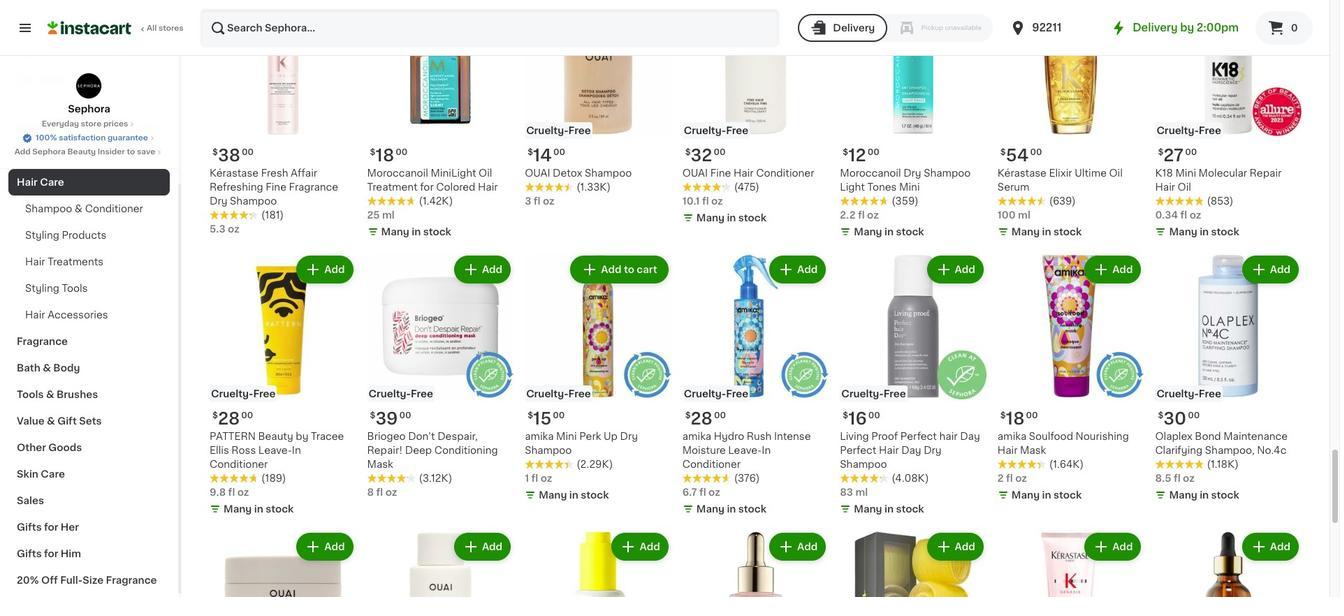 Task type: vqa. For each thing, say whether or not it's contained in the screenshot.
Margarita.
no



Task type: describe. For each thing, give the bounding box(es) containing it.
size
[[83, 576, 104, 586]]

oil inside moroccanoil minilight oil treatment for colored hair
[[479, 169, 492, 178]]

add to cart button
[[572, 257, 667, 283]]

kérastase for 54
[[998, 169, 1047, 178]]

oz for amika soulfood nourishing hair mask
[[1016, 474, 1028, 484]]

8.5
[[1156, 474, 1172, 484]]

many for 2.2 fl oz
[[854, 227, 883, 237]]

products
[[62, 231, 106, 240]]

buy it again
[[39, 47, 98, 57]]

add inside button
[[601, 265, 622, 275]]

fl for 9.8
[[228, 488, 235, 498]]

olaplex
[[1156, 432, 1193, 442]]

service type group
[[799, 14, 993, 42]]

1 horizontal spatial sephora
[[68, 104, 110, 114]]

$ 28 00 for amika
[[686, 411, 726, 427]]

mask inside amika soulfood nourishing hair mask
[[1021, 446, 1047, 456]]

tracee
[[311, 432, 344, 442]]

k18 mini molecular repair hair oil
[[1156, 169, 1282, 192]]

stock for (2.29k)
[[581, 491, 609, 500]]

many in stock for 2.2 fl oz
[[854, 227, 925, 237]]

00 for amika soulfood nourishing hair mask
[[1027, 412, 1039, 420]]

insider
[[98, 148, 125, 156]]

32
[[691, 148, 713, 164]]

accessories
[[48, 310, 108, 320]]

cruelty- for k18 mini molecular repair hair oil
[[1157, 126, 1200, 136]]

cruelty- for living proof perfect hair day perfect hair day dry shampoo
[[842, 389, 884, 399]]

9.8 fl oz
[[210, 488, 249, 498]]

ouai for 14
[[525, 169, 551, 178]]

instacart logo image
[[48, 20, 131, 36]]

dry inside kérastase fresh affair refreshing fine fragrance dry shampoo
[[210, 197, 228, 206]]

hair care
[[17, 178, 64, 187]]

despair,
[[438, 432, 478, 442]]

free for molecular
[[1199, 126, 1222, 136]]

00 for kérastase elixir ultime oil serum
[[1031, 148, 1043, 157]]

0 button
[[1256, 11, 1314, 45]]

8
[[367, 488, 374, 498]]

83
[[840, 488, 854, 498]]

stock for (4.08k)
[[897, 505, 925, 514]]

$ for amika soulfood nourishing hair mask
[[1001, 412, 1006, 420]]

oz for pattern beauty by tracee ellis ross  leave-in conditioner
[[237, 488, 249, 498]]

92211 button
[[1010, 8, 1094, 48]]

hair up styling tools in the left of the page
[[25, 257, 45, 267]]

other goods link
[[8, 435, 170, 461]]

$ 15 00
[[528, 411, 565, 427]]

0 horizontal spatial beauty
[[67, 148, 96, 156]]

stock for (1.18k)
[[1212, 491, 1240, 500]]

nourishing
[[1076, 432, 1130, 442]]

1 vertical spatial day
[[902, 446, 922, 456]]

living proof perfect hair day perfect hair day dry shampoo
[[840, 432, 981, 470]]

cruelty-free for perk
[[526, 389, 591, 399]]

sets
[[79, 417, 102, 426]]

in inside pattern beauty by tracee ellis ross  leave-in conditioner
[[292, 446, 301, 456]]

in for 100 ml
[[1043, 227, 1052, 237]]

conditioner inside amika hydro rush intense moisture leave-in conditioner
[[683, 460, 741, 470]]

don't
[[408, 432, 435, 442]]

k18
[[1156, 169, 1174, 178]]

dry inside moroccanoil dry shampoo light tones mini
[[904, 169, 922, 178]]

dry inside amika mini perk up dry shampoo
[[620, 432, 638, 442]]

many for 1 fl oz
[[539, 491, 567, 500]]

$ for kérastase elixir ultime oil serum
[[1001, 148, 1006, 157]]

20%
[[17, 576, 39, 586]]

16
[[849, 411, 867, 427]]

(376)
[[735, 474, 760, 484]]

styling for styling tools
[[25, 284, 59, 294]]

fl for 6.7
[[700, 488, 707, 498]]

guarantee
[[108, 134, 148, 142]]

lists link
[[8, 66, 170, 94]]

1 vertical spatial tools
[[17, 390, 44, 400]]

all stores link
[[48, 8, 185, 48]]

many in stock for 2 fl oz
[[1012, 491, 1082, 500]]

20% off full-size fragrance link
[[8, 568, 170, 594]]

many in stock for 0.34 fl oz
[[1170, 227, 1240, 237]]

in for 0.34 fl oz
[[1200, 227, 1210, 237]]

free for perfect
[[884, 389, 907, 399]]

conditioner down hair care link
[[85, 204, 143, 214]]

styling products link
[[8, 222, 170, 249]]

$ for amika mini perk up dry shampoo
[[528, 412, 533, 420]]

9.8
[[210, 488, 226, 498]]

10.1 fl oz
[[683, 197, 723, 206]]

5.3 oz
[[210, 225, 240, 234]]

cruelty- for ouai detox shampoo
[[526, 126, 569, 136]]

amika hydro rush intense moisture leave-in conditioner
[[683, 432, 811, 470]]

sephora link
[[68, 73, 110, 116]]

for inside moroccanoil minilight oil treatment for colored hair
[[420, 183, 434, 192]]

cruelty- for amika mini perk up dry shampoo
[[526, 389, 569, 399]]

54
[[1006, 148, 1029, 164]]

0.34
[[1156, 211, 1179, 220]]

hair inside moroccanoil minilight oil treatment for colored hair
[[478, 183, 498, 192]]

cruelty- for olaplex bond maintenance clarifying shampoo, no.4c
[[1157, 389, 1200, 399]]

full-
[[60, 576, 83, 586]]

many for 0.34 fl oz
[[1170, 227, 1198, 237]]

00 for ouai fine hair conditioner
[[714, 148, 726, 157]]

her
[[61, 523, 79, 533]]

tones
[[868, 183, 897, 192]]

many in stock for 10.1 fl oz
[[697, 213, 767, 223]]

again
[[71, 47, 98, 57]]

$ for moroccanoil minilight oil treatment for colored hair
[[370, 148, 376, 157]]

dry inside living proof perfect hair day perfect hair day dry shampoo
[[924, 446, 942, 456]]

00 for pattern beauty by tracee ellis ross  leave-in conditioner
[[241, 412, 253, 420]]

free for hair
[[726, 126, 749, 136]]

1 vertical spatial fragrance
[[17, 337, 68, 347]]

many for 10.1 fl oz
[[697, 213, 725, 223]]

shampoo inside living proof perfect hair day perfect hair day dry shampoo
[[840, 460, 887, 470]]

product group containing 39
[[367, 253, 514, 500]]

$ 16 00
[[843, 411, 881, 427]]

$ 38 00
[[213, 148, 254, 164]]

free for maintenance
[[1199, 389, 1222, 399]]

14
[[533, 148, 552, 164]]

28 for pattern
[[218, 411, 240, 427]]

prices
[[103, 120, 128, 128]]

ml for 54
[[1019, 211, 1031, 220]]

& for shampoo
[[75, 204, 83, 214]]

it
[[61, 47, 68, 57]]

ultime
[[1075, 169, 1107, 178]]

hair inside amika soulfood nourishing hair mask
[[998, 446, 1018, 456]]

other goods
[[17, 443, 82, 453]]

00 for olaplex bond maintenance clarifying shampoo, no.4c
[[1189, 412, 1200, 420]]

treatments
[[48, 257, 104, 267]]

stock for (359)
[[897, 227, 925, 237]]

care for skin care
[[41, 470, 65, 480]]

(189)
[[261, 474, 286, 484]]

100% satisfaction guarantee
[[36, 134, 148, 142]]

1 horizontal spatial fragrance
[[106, 576, 157, 586]]

other
[[17, 443, 46, 453]]

leave- inside amika hydro rush intense moisture leave-in conditioner
[[729, 446, 762, 456]]

6.7 fl oz
[[683, 488, 721, 498]]

0 vertical spatial fine
[[711, 169, 732, 178]]

ml for 16
[[856, 488, 868, 498]]

product group containing 38
[[210, 0, 356, 236]]

repair
[[1250, 169, 1282, 178]]

$ for kérastase fresh affair refreshing fine fragrance dry shampoo
[[213, 148, 218, 157]]

2 fl oz
[[998, 474, 1028, 484]]

many for 2 fl oz
[[1012, 491, 1040, 500]]

many in stock for 6.7 fl oz
[[697, 505, 767, 514]]

hair accessories link
[[8, 302, 170, 329]]

clarifying
[[1156, 446, 1203, 456]]

hair care link
[[8, 169, 170, 196]]

0 vertical spatial beauty
[[123, 124, 159, 134]]

cruelty- for amika hydro rush intense moisture leave-in conditioner
[[684, 389, 726, 399]]

$ 30 00
[[1159, 411, 1200, 427]]

28 for amika
[[691, 411, 713, 427]]

product group containing 16
[[840, 253, 987, 519]]

8 fl oz
[[367, 488, 397, 498]]

for for her
[[44, 523, 58, 533]]

fl for 8.5
[[1174, 474, 1181, 484]]

kérastase elixir ultime oil serum
[[998, 169, 1123, 192]]

sephora logo image
[[76, 73, 102, 99]]

in for 1 fl oz
[[570, 491, 579, 500]]

100%
[[36, 134, 57, 142]]

hair down styling tools in the left of the page
[[25, 310, 45, 320]]

tools & brushes link
[[8, 382, 170, 408]]

product group containing 15
[[525, 253, 672, 505]]

shampoo,
[[1206, 446, 1255, 456]]

amika soulfood nourishing hair mask
[[998, 432, 1130, 456]]

stock for (1.42k)
[[423, 227, 452, 237]]

100% satisfaction guarantee button
[[22, 130, 157, 144]]

product group containing 54
[[998, 0, 1145, 242]]

oz for moroccanoil dry shampoo light tones mini
[[868, 211, 879, 220]]

free for shampoo
[[569, 126, 591, 136]]

in for 9.8 fl oz
[[254, 505, 263, 514]]

cruelty-free for rush
[[684, 389, 749, 399]]

delivery for delivery by 2:00pm
[[1133, 22, 1178, 33]]

00 for amika hydro rush intense moisture leave-in conditioner
[[714, 412, 726, 420]]

3 fl oz
[[525, 197, 555, 206]]

(853)
[[1208, 197, 1234, 206]]

shampoo & conditioner
[[25, 204, 143, 214]]

oz for ouai detox shampoo
[[543, 197, 555, 206]]

cruelty-free for despair,
[[369, 389, 433, 399]]

delivery for delivery
[[833, 23, 876, 33]]

buy it again link
[[8, 38, 170, 66]]

gift
[[57, 417, 77, 426]]

stock for (853)
[[1212, 227, 1240, 237]]

skin
[[17, 470, 38, 480]]

holiday party ready beauty
[[17, 124, 159, 134]]

0.34 fl oz
[[1156, 211, 1202, 220]]

skin care link
[[8, 461, 170, 488]]

treatment
[[367, 183, 418, 192]]

amika mini perk up dry shampoo
[[525, 432, 638, 456]]

$ for amika hydro rush intense moisture leave-in conditioner
[[686, 412, 691, 420]]

0 vertical spatial perfect
[[901, 432, 937, 442]]

moroccanoil for 12
[[840, 169, 901, 178]]

many in stock for 8.5 fl oz
[[1170, 491, 1240, 500]]

ellis
[[210, 446, 229, 456]]

product group containing 30
[[1156, 253, 1302, 505]]

mini for 15
[[557, 432, 577, 442]]

00 for ouai detox shampoo
[[554, 148, 566, 157]]

rush
[[747, 432, 772, 442]]

bath & body
[[17, 364, 80, 373]]

free for rush
[[726, 389, 749, 399]]



Task type: locate. For each thing, give the bounding box(es) containing it.
cruelty- up the $ 15 00
[[526, 389, 569, 399]]

many in stock for 9.8 fl oz
[[224, 505, 294, 514]]

stock down (1.64k)
[[1054, 491, 1082, 500]]

moroccanoil for 18
[[367, 169, 428, 178]]

styling for styling products
[[25, 231, 59, 240]]

$ inside $ 16 00
[[843, 412, 849, 420]]

soulfood
[[1030, 432, 1074, 442]]

oz for amika hydro rush intense moisture leave-in conditioner
[[709, 488, 721, 498]]

mini inside moroccanoil dry shampoo light tones mini
[[900, 183, 920, 192]]

0 horizontal spatial fragrance
[[17, 337, 68, 347]]

oz for amika mini perk up dry shampoo
[[541, 474, 553, 484]]

sephora up store
[[68, 104, 110, 114]]

1 horizontal spatial moroccanoil
[[840, 169, 901, 178]]

perfect left hair
[[901, 432, 937, 442]]

oz for ouai fine hair conditioner
[[712, 197, 723, 206]]

fl right '0.34'
[[1181, 211, 1188, 220]]

product group
[[210, 0, 356, 236], [367, 0, 514, 242], [525, 0, 672, 209], [683, 0, 829, 228], [840, 0, 987, 242], [998, 0, 1145, 242], [1156, 0, 1302, 242], [210, 253, 356, 519], [367, 253, 514, 500], [525, 253, 672, 505], [683, 253, 829, 519], [840, 253, 987, 519], [998, 253, 1145, 505], [1156, 253, 1302, 505], [210, 531, 356, 598], [367, 531, 514, 598], [525, 531, 672, 598], [683, 531, 829, 598], [840, 531, 987, 598], [998, 531, 1145, 598], [1156, 531, 1302, 598]]

mini inside k18 mini molecular repair hair oil
[[1176, 169, 1197, 178]]

amika inside amika soulfood nourishing hair mask
[[998, 432, 1027, 442]]

to down "guarantee"
[[127, 148, 135, 156]]

2:00pm
[[1197, 22, 1239, 33]]

conditioner inside product 'group'
[[757, 169, 815, 178]]

& for tools
[[46, 390, 54, 400]]

$ for ouai detox shampoo
[[528, 148, 533, 157]]

00 inside "$ 30 00"
[[1189, 412, 1200, 420]]

2 in from the left
[[762, 446, 771, 456]]

oz for olaplex bond maintenance clarifying shampoo, no.4c
[[1184, 474, 1195, 484]]

1 vertical spatial sephora
[[32, 148, 66, 156]]

0 horizontal spatial kérastase
[[210, 169, 259, 178]]

free up perk
[[569, 389, 591, 399]]

& down bath & body
[[46, 390, 54, 400]]

amika for 18
[[998, 432, 1027, 442]]

$ 28 00 up pattern
[[213, 411, 253, 427]]

many for 83 ml
[[854, 505, 883, 514]]

2 moroccanoil from the left
[[367, 169, 428, 178]]

1 horizontal spatial fine
[[711, 169, 732, 178]]

0 horizontal spatial ouai
[[525, 169, 551, 178]]

25
[[367, 211, 380, 220]]

(639)
[[1050, 197, 1076, 206]]

2.2 fl oz
[[840, 211, 879, 220]]

styling up hair treatments
[[25, 231, 59, 240]]

$ inside $ 12 00
[[843, 148, 849, 157]]

leave- inside pattern beauty by tracee ellis ross  leave-in conditioner
[[259, 446, 292, 456]]

many down 83 ml
[[854, 505, 883, 514]]

5.3
[[210, 225, 226, 234]]

2 amika from the left
[[683, 432, 712, 442]]

in for 2 fl oz
[[1043, 491, 1052, 500]]

hair up (475)
[[734, 169, 754, 178]]

to inside button
[[624, 265, 635, 275]]

2 styling from the top
[[25, 284, 59, 294]]

0 horizontal spatial day
[[902, 446, 922, 456]]

$ 27 00
[[1159, 148, 1198, 164]]

1 horizontal spatial ml
[[856, 488, 868, 498]]

$ up refreshing
[[213, 148, 218, 157]]

fl right 2
[[1007, 474, 1014, 484]]

for left her
[[44, 523, 58, 533]]

1 horizontal spatial amika
[[683, 432, 712, 442]]

conditioner
[[757, 169, 815, 178], [85, 204, 143, 214], [210, 460, 268, 470], [683, 460, 741, 470]]

oz right 2
[[1016, 474, 1028, 484]]

tools & brushes
[[17, 390, 98, 400]]

2 vertical spatial beauty
[[258, 432, 293, 442]]

2 vertical spatial fragrance
[[106, 576, 157, 586]]

1 vertical spatial styling
[[25, 284, 59, 294]]

cruelty-free for by
[[211, 389, 276, 399]]

1 vertical spatial mask
[[367, 460, 393, 470]]

28
[[218, 411, 240, 427], [691, 411, 713, 427]]

0 horizontal spatial 18
[[376, 148, 395, 164]]

1 $ 28 00 from the left
[[213, 411, 253, 427]]

product group containing 32
[[683, 0, 829, 228]]

free up molecular
[[1199, 126, 1222, 136]]

cruelty-free up $ 16 00
[[842, 389, 907, 399]]

18 for moroccanoil
[[376, 148, 395, 164]]

hair treatments link
[[8, 249, 170, 275]]

0 horizontal spatial mini
[[557, 432, 577, 442]]

1 horizontal spatial kérastase
[[998, 169, 1047, 178]]

00 inside $ 12 00
[[868, 148, 880, 157]]

cruelty-free up $ 39 00
[[369, 389, 433, 399]]

fragrance right the size
[[106, 576, 157, 586]]

2 ouai from the left
[[683, 169, 708, 178]]

stock down "(376)"
[[739, 505, 767, 514]]

many down the 2.2 fl oz
[[854, 227, 883, 237]]

0 vertical spatial sephora
[[68, 104, 110, 114]]

hair inside living proof perfect hair day perfect hair day dry shampoo
[[879, 446, 899, 456]]

$ inside $ 14 00
[[528, 148, 533, 157]]

fragrance inside kérastase fresh affair refreshing fine fragrance dry shampoo
[[289, 183, 338, 192]]

0 vertical spatial day
[[961, 432, 981, 442]]

$ 18 00
[[370, 148, 408, 164], [1001, 411, 1039, 427]]

makeup
[[17, 151, 57, 161]]

beauty up save in the left top of the page
[[123, 124, 159, 134]]

many in stock down (1.64k)
[[1012, 491, 1082, 500]]

18
[[376, 148, 395, 164], [1006, 411, 1025, 427]]

00 for kérastase fresh affair refreshing fine fragrance dry shampoo
[[242, 148, 254, 157]]

delivery by 2:00pm
[[1133, 22, 1239, 33]]

cruelty-free for molecular
[[1157, 126, 1222, 136]]

in down 0.34 fl oz
[[1200, 227, 1210, 237]]

dry down refreshing
[[210, 197, 228, 206]]

0 vertical spatial for
[[420, 183, 434, 192]]

briogeo
[[367, 432, 406, 442]]

0 horizontal spatial amika
[[525, 432, 554, 442]]

skin care
[[17, 470, 65, 480]]

briogeo don't despair, repair! deep conditioning mask
[[367, 432, 498, 470]]

fl right "8"
[[376, 488, 383, 498]]

in down rush at the bottom of page
[[762, 446, 771, 456]]

in for 8.5 fl oz
[[1200, 491, 1210, 500]]

1 vertical spatial perfect
[[840, 446, 877, 456]]

lists
[[39, 75, 63, 85]]

care down makeup
[[40, 178, 64, 187]]

shampoo & conditioner link
[[8, 196, 170, 222]]

hair accessories
[[25, 310, 108, 320]]

moroccanoil inside moroccanoil minilight oil treatment for colored hair
[[367, 169, 428, 178]]

dry right up
[[620, 432, 638, 442]]

0 horizontal spatial in
[[292, 446, 301, 456]]

kérastase inside the kérastase elixir ultime oil serum
[[998, 169, 1047, 178]]

$ for k18 mini molecular repair hair oil
[[1159, 148, 1164, 157]]

mini down $ 27 00
[[1176, 169, 1197, 178]]

free for despair,
[[411, 389, 433, 399]]

value & gift sets link
[[8, 408, 170, 435]]

hair down makeup
[[17, 178, 38, 187]]

goods
[[48, 443, 82, 453]]

00 inside $ 16 00
[[869, 412, 881, 420]]

18 up treatment
[[376, 148, 395, 164]]

many in stock for 1 fl oz
[[539, 491, 609, 500]]

(1.64k)
[[1050, 460, 1084, 470]]

30
[[1164, 411, 1187, 427]]

$ inside $ 38 00
[[213, 148, 218, 157]]

1 horizontal spatial perfect
[[901, 432, 937, 442]]

0 vertical spatial gifts
[[17, 523, 42, 533]]

$ inside $ 32 00
[[686, 148, 691, 157]]

free up hydro
[[726, 389, 749, 399]]

moisture
[[683, 446, 726, 456]]

0 horizontal spatial mask
[[367, 460, 393, 470]]

0 horizontal spatial $ 28 00
[[213, 411, 253, 427]]

2 horizontal spatial oil
[[1178, 183, 1192, 192]]

fl for 0.34
[[1181, 211, 1188, 220]]

1 vertical spatial care
[[41, 470, 65, 480]]

amika down 15 on the bottom left
[[525, 432, 554, 442]]

many down 1 fl oz
[[539, 491, 567, 500]]

tools
[[62, 284, 88, 294], [17, 390, 44, 400]]

everyday store prices
[[42, 120, 128, 128]]

mask down repair!
[[367, 460, 393, 470]]

by left tracee
[[296, 432, 309, 442]]

1 vertical spatial 18
[[1006, 411, 1025, 427]]

$ for ouai fine hair conditioner
[[686, 148, 691, 157]]

00 inside $ 32 00
[[714, 148, 726, 157]]

satisfaction
[[59, 134, 106, 142]]

repair!
[[367, 446, 403, 456]]

fine down $ 32 00
[[711, 169, 732, 178]]

0 vertical spatial $ 18 00
[[370, 148, 408, 164]]

all stores
[[147, 24, 184, 32]]

00 inside $ 39 00
[[400, 412, 411, 420]]

0 vertical spatial mini
[[1176, 169, 1197, 178]]

dry up (359)
[[904, 169, 922, 178]]

in down (1.18k)
[[1200, 491, 1210, 500]]

many down 2 fl oz
[[1012, 491, 1040, 500]]

$ for living proof perfect hair day perfect hair day dry shampoo
[[843, 412, 849, 420]]

fl right 2.2
[[858, 211, 865, 220]]

00 inside $ 14 00
[[554, 148, 566, 157]]

many down 10.1 fl oz
[[697, 213, 725, 223]]

1 vertical spatial to
[[624, 265, 635, 275]]

1 horizontal spatial mini
[[900, 183, 920, 192]]

1 horizontal spatial 28
[[691, 411, 713, 427]]

2 gifts from the top
[[17, 549, 42, 559]]

1 vertical spatial fine
[[266, 183, 287, 192]]

$ inside $ 39 00
[[370, 412, 376, 420]]

conditioner inside pattern beauty by tracee ellis ross  leave-in conditioner
[[210, 460, 268, 470]]

cruelty- up pattern
[[211, 389, 253, 399]]

oz right "8"
[[386, 488, 397, 498]]

in for 83 ml
[[885, 505, 894, 514]]

1 amika from the left
[[525, 432, 554, 442]]

0 horizontal spatial fine
[[266, 183, 287, 192]]

many in stock for 100 ml
[[1012, 227, 1082, 237]]

12
[[849, 148, 867, 164]]

many in stock for 25 ml
[[381, 227, 452, 237]]

$ for olaplex bond maintenance clarifying shampoo, no.4c
[[1159, 412, 1164, 420]]

1 horizontal spatial 18
[[1006, 411, 1025, 427]]

many for 9.8 fl oz
[[224, 505, 252, 514]]

$ inside $ 27 00
[[1159, 148, 1164, 157]]

& for bath
[[43, 364, 51, 373]]

mini for 27
[[1176, 169, 1197, 178]]

00 right 12
[[868, 148, 880, 157]]

1 vertical spatial gifts
[[17, 549, 42, 559]]

styling inside the styling tools link
[[25, 284, 59, 294]]

cruelty- up $ 14 00 in the left top of the page
[[526, 126, 569, 136]]

oil right ultime
[[1110, 169, 1123, 178]]

amika for 28
[[683, 432, 712, 442]]

cruelty- up $ 39 00
[[369, 389, 411, 399]]

$ up serum
[[1001, 148, 1006, 157]]

Search field
[[201, 10, 779, 46]]

2 $ 28 00 from the left
[[686, 411, 726, 427]]

(475)
[[735, 183, 760, 192]]

1 horizontal spatial beauty
[[123, 124, 159, 134]]

0 horizontal spatial $ 18 00
[[370, 148, 408, 164]]

00 right "14"
[[554, 148, 566, 157]]

(1.18k)
[[1208, 460, 1239, 470]]

minilight
[[431, 169, 476, 178]]

stock for (189)
[[266, 505, 294, 514]]

add sephora beauty insider to save
[[14, 148, 155, 156]]

add to cart
[[601, 265, 658, 275]]

3 amika from the left
[[998, 432, 1027, 442]]

delivery inside button
[[833, 23, 876, 33]]

body
[[53, 364, 80, 373]]

stock down (853)
[[1212, 227, 1240, 237]]

stock down (4.08k)
[[897, 505, 925, 514]]

ouai down "14"
[[525, 169, 551, 178]]

in inside amika hydro rush intense moisture leave-in conditioner
[[762, 446, 771, 456]]

$ inside the $ 15 00
[[528, 412, 533, 420]]

conditioning
[[435, 446, 498, 456]]

00 right 30
[[1189, 412, 1200, 420]]

by inside pattern beauty by tracee ellis ross  leave-in conditioner
[[296, 432, 309, 442]]

& left gift
[[47, 417, 55, 426]]

6.7
[[683, 488, 697, 498]]

fine
[[711, 169, 732, 178], [266, 183, 287, 192]]

$ 28 00 for pattern
[[213, 411, 253, 427]]

cruelty-free for perfect
[[842, 389, 907, 399]]

1 gifts from the top
[[17, 523, 42, 533]]

1 styling from the top
[[25, 231, 59, 240]]

0 horizontal spatial ml
[[382, 211, 395, 220]]

for up (1.42k) in the left top of the page
[[420, 183, 434, 192]]

delivery button
[[799, 14, 888, 42]]

00 for k18 mini molecular repair hair oil
[[1186, 148, 1198, 157]]

in for 6.7 fl oz
[[727, 505, 736, 514]]

1 kérastase from the left
[[210, 169, 259, 178]]

shampoo inside moroccanoil dry shampoo light tones mini
[[924, 169, 971, 178]]

0 horizontal spatial moroccanoil
[[367, 169, 428, 178]]

hair down proof
[[879, 446, 899, 456]]

0 vertical spatial tools
[[62, 284, 88, 294]]

1 vertical spatial by
[[296, 432, 309, 442]]

$ up the moisture
[[686, 412, 691, 420]]

2 horizontal spatial fragrance
[[289, 183, 338, 192]]

mask down soulfood
[[1021, 446, 1047, 456]]

1 vertical spatial beauty
[[67, 148, 96, 156]]

oz right "5.3"
[[228, 225, 240, 234]]

hair inside k18 mini molecular repair hair oil
[[1156, 183, 1176, 192]]

1 horizontal spatial $ 28 00
[[686, 411, 726, 427]]

hair
[[734, 169, 754, 178], [17, 178, 38, 187], [478, 183, 498, 192], [1156, 183, 1176, 192], [25, 257, 45, 267], [25, 310, 45, 320], [879, 446, 899, 456], [998, 446, 1018, 456]]

1 vertical spatial for
[[44, 523, 58, 533]]

0 vertical spatial mask
[[1021, 446, 1047, 456]]

00 inside $ 27 00
[[1186, 148, 1198, 157]]

fl for 8
[[376, 488, 383, 498]]

$ 32 00
[[686, 148, 726, 164]]

many in stock down 10.1 fl oz
[[697, 213, 767, 223]]

00 for moroccanoil dry shampoo light tones mini
[[868, 148, 880, 157]]

cart
[[637, 265, 658, 275]]

00 inside $ 38 00
[[242, 148, 254, 157]]

$ up "3"
[[528, 148, 533, 157]]

product group containing 12
[[840, 0, 987, 242]]

mask inside briogeo don't despair, repair! deep conditioning mask
[[367, 460, 393, 470]]

in down (1.64k)
[[1043, 491, 1052, 500]]

$ for briogeo don't despair, repair! deep conditioning mask
[[370, 412, 376, 420]]

3
[[525, 197, 532, 206]]

many for 100 ml
[[1012, 227, 1040, 237]]

2 horizontal spatial amika
[[998, 432, 1027, 442]]

0 horizontal spatial tools
[[17, 390, 44, 400]]

in down (2.29k)
[[570, 491, 579, 500]]

(1.42k)
[[419, 197, 453, 206]]

fl right "3"
[[534, 197, 541, 206]]

2 horizontal spatial mini
[[1176, 169, 1197, 178]]

ml right the 100
[[1019, 211, 1031, 220]]

gifts up the 20%
[[17, 549, 42, 559]]

many for 8.5 fl oz
[[1170, 491, 1198, 500]]

cruelty-free up hydro
[[684, 389, 749, 399]]

in for 25 ml
[[412, 227, 421, 237]]

product group containing 14
[[525, 0, 672, 209]]

for for him
[[44, 549, 58, 559]]

0 horizontal spatial oil
[[479, 169, 492, 178]]

0 vertical spatial 18
[[376, 148, 395, 164]]

25 ml
[[367, 211, 395, 220]]

0 horizontal spatial to
[[127, 148, 135, 156]]

shampoo inside amika mini perk up dry shampoo
[[525, 446, 572, 456]]

many in stock for 83 ml
[[854, 505, 925, 514]]

$ up living
[[843, 412, 849, 420]]

in for 2.2 fl oz
[[885, 227, 894, 237]]

0 horizontal spatial 28
[[218, 411, 240, 427]]

1 horizontal spatial in
[[762, 446, 771, 456]]

buy
[[39, 47, 59, 57]]

$
[[213, 148, 218, 157], [528, 148, 533, 157], [843, 148, 849, 157], [370, 148, 376, 157], [686, 148, 691, 157], [1001, 148, 1006, 157], [1159, 148, 1164, 157], [213, 412, 218, 420], [528, 412, 533, 420], [843, 412, 849, 420], [370, 412, 376, 420], [686, 412, 691, 420], [1001, 412, 1006, 420], [1159, 412, 1164, 420]]

cruelty-
[[526, 126, 569, 136], [684, 126, 726, 136], [1157, 126, 1200, 136], [211, 389, 253, 399], [526, 389, 569, 399], [842, 389, 884, 399], [369, 389, 411, 399], [684, 389, 726, 399], [1157, 389, 1200, 399]]

amika for 15
[[525, 432, 554, 442]]

cruelty-free up $ 27 00
[[1157, 126, 1222, 136]]

amika inside amika hydro rush intense moisture leave-in conditioner
[[683, 432, 712, 442]]

gifts for her
[[17, 523, 79, 533]]

0 horizontal spatial sephora
[[32, 148, 66, 156]]

1 vertical spatial mini
[[900, 183, 920, 192]]

0 vertical spatial styling
[[25, 231, 59, 240]]

100
[[998, 211, 1016, 220]]

styling down hair treatments
[[25, 284, 59, 294]]

fine down fresh
[[266, 183, 287, 192]]

00 up treatment
[[396, 148, 408, 157]]

1 leave- from the left
[[259, 446, 292, 456]]

free up "$ 30 00" in the bottom of the page
[[1199, 389, 1222, 399]]

leave-
[[259, 446, 292, 456], [729, 446, 762, 456]]

kérastase inside kérastase fresh affair refreshing fine fragrance dry shampoo
[[210, 169, 259, 178]]

2 vertical spatial for
[[44, 549, 58, 559]]

$ inside $ 54 00
[[1001, 148, 1006, 157]]

fl for 1
[[532, 474, 538, 484]]

add
[[325, 2, 345, 12], [482, 2, 503, 12], [640, 2, 660, 12], [798, 2, 818, 12], [1113, 2, 1133, 12], [1271, 2, 1291, 12], [14, 148, 31, 156], [325, 265, 345, 275], [482, 265, 503, 275], [601, 265, 622, 275], [798, 265, 818, 275], [955, 265, 976, 275], [1113, 265, 1133, 275], [1271, 265, 1291, 275], [325, 542, 345, 552], [482, 542, 503, 552], [640, 542, 660, 552], [798, 542, 818, 552], [955, 542, 976, 552], [1113, 542, 1133, 552], [1271, 542, 1291, 552]]

leave- down rush at the bottom of page
[[729, 446, 762, 456]]

stock for (376)
[[739, 505, 767, 514]]

0 vertical spatial fragrance
[[289, 183, 338, 192]]

2 horizontal spatial beauty
[[258, 432, 293, 442]]

proof
[[872, 432, 899, 442]]

2 horizontal spatial ml
[[1019, 211, 1031, 220]]

oil inside k18 mini molecular repair hair oil
[[1178, 183, 1192, 192]]

00 up hydro
[[714, 412, 726, 420]]

10.1
[[683, 197, 700, 206]]

gifts for gifts for him
[[17, 549, 42, 559]]

1 horizontal spatial $ 18 00
[[1001, 411, 1039, 427]]

product group containing 27
[[1156, 0, 1302, 242]]

many in stock down the 2.2 fl oz
[[854, 227, 925, 237]]

1 horizontal spatial ouai
[[683, 169, 708, 178]]

0 horizontal spatial by
[[296, 432, 309, 442]]

oz right '0.34'
[[1190, 211, 1202, 220]]

cruelty-free for shampoo
[[526, 126, 591, 136]]

(4.08k)
[[892, 474, 929, 484]]

1 in from the left
[[292, 446, 301, 456]]

28 up the moisture
[[691, 411, 713, 427]]

00 inside the $ 15 00
[[553, 412, 565, 420]]

free up proof
[[884, 389, 907, 399]]

maintenance
[[1224, 432, 1288, 442]]

bath
[[17, 364, 40, 373]]

ml for 18
[[382, 211, 395, 220]]

1 horizontal spatial mask
[[1021, 446, 1047, 456]]

None search field
[[200, 8, 780, 48]]

$ 18 00 up treatment
[[370, 148, 408, 164]]

0 horizontal spatial perfect
[[840, 446, 877, 456]]

mini inside amika mini perk up dry shampoo
[[557, 432, 577, 442]]

many down 100 ml
[[1012, 227, 1040, 237]]

kérastase for 38
[[210, 169, 259, 178]]

2 vertical spatial mini
[[557, 432, 577, 442]]

hair down k18
[[1156, 183, 1176, 192]]

sales link
[[8, 488, 170, 515]]

fragrance down affair
[[289, 183, 338, 192]]

00 up pattern
[[241, 412, 253, 420]]

1 horizontal spatial to
[[624, 265, 635, 275]]

1 28 from the left
[[218, 411, 240, 427]]

00 inside $ 54 00
[[1031, 148, 1043, 157]]

moroccanoil up treatment
[[367, 169, 428, 178]]

00 right "27"
[[1186, 148, 1198, 157]]

2 28 from the left
[[691, 411, 713, 427]]

beauty down satisfaction
[[67, 148, 96, 156]]

0 horizontal spatial leave-
[[259, 446, 292, 456]]

fragrance
[[289, 183, 338, 192], [17, 337, 68, 347], [106, 576, 157, 586]]

amika inside amika mini perk up dry shampoo
[[525, 432, 554, 442]]

1 fl oz
[[525, 474, 553, 484]]

fl right 9.8
[[228, 488, 235, 498]]

hair
[[940, 432, 958, 442]]

day right hair
[[961, 432, 981, 442]]

$ for moroccanoil dry shampoo light tones mini
[[843, 148, 849, 157]]

1 horizontal spatial delivery
[[1133, 22, 1178, 33]]

fine inside kérastase fresh affair refreshing fine fragrance dry shampoo
[[266, 183, 287, 192]]

shampoo inside kérastase fresh affair refreshing fine fragrance dry shampoo
[[230, 197, 277, 206]]

stock for (475)
[[739, 213, 767, 223]]

$ 28 00 up hydro
[[686, 411, 726, 427]]

1 moroccanoil from the left
[[840, 169, 901, 178]]

in down (359)
[[885, 227, 894, 237]]

oz for k18 mini molecular repair hair oil
[[1190, 211, 1202, 220]]

gifts for gifts for her
[[17, 523, 42, 533]]

many for 25 ml
[[381, 227, 410, 237]]

beauty
[[123, 124, 159, 134], [67, 148, 96, 156], [258, 432, 293, 442]]

gifts down 'sales'
[[17, 523, 42, 533]]

1 ouai from the left
[[525, 169, 551, 178]]

beauty inside pattern beauty by tracee ellis ross  leave-in conditioner
[[258, 432, 293, 442]]

2 kérastase from the left
[[998, 169, 1047, 178]]

free for perk
[[569, 389, 591, 399]]

party
[[58, 124, 85, 134]]

moroccanoil dry shampoo light tones mini
[[840, 169, 971, 192]]

0 vertical spatial by
[[1181, 22, 1195, 33]]

amika up the moisture
[[683, 432, 712, 442]]

0 horizontal spatial delivery
[[833, 23, 876, 33]]

cruelty-free for hair
[[684, 126, 749, 136]]

1 vertical spatial $ 18 00
[[1001, 411, 1039, 427]]

cruelty-free for maintenance
[[1157, 389, 1222, 399]]

1 horizontal spatial day
[[961, 432, 981, 442]]

$ 12 00
[[843, 148, 880, 164]]

cruelty- for briogeo don't despair, repair! deep conditioning mask
[[369, 389, 411, 399]]

fl for 10.1
[[702, 197, 709, 206]]

$ inside "$ 30 00"
[[1159, 412, 1164, 420]]

oil inside the kérastase elixir ultime oil serum
[[1110, 169, 1123, 178]]

leave- up (189)
[[259, 446, 292, 456]]

2 leave- from the left
[[729, 446, 762, 456]]

gifts for him
[[17, 549, 81, 559]]

in for 10.1 fl oz
[[727, 213, 736, 223]]

83 ml
[[840, 488, 868, 498]]

fl right 1
[[532, 474, 538, 484]]

styling
[[25, 231, 59, 240], [25, 284, 59, 294]]

stock for (1.64k)
[[1054, 491, 1082, 500]]

free for by
[[253, 389, 276, 399]]

styling products
[[25, 231, 106, 240]]

stock for (639)
[[1054, 227, 1082, 237]]

moroccanoil inside moroccanoil dry shampoo light tones mini
[[840, 169, 901, 178]]

0 vertical spatial to
[[127, 148, 135, 156]]

1 horizontal spatial oil
[[1110, 169, 1123, 178]]

1 horizontal spatial tools
[[62, 284, 88, 294]]

00 for living proof perfect hair day perfect hair day dry shampoo
[[869, 412, 881, 420]]

$ 54 00
[[1001, 148, 1043, 164]]

1 horizontal spatial by
[[1181, 22, 1195, 33]]

gifts
[[17, 523, 42, 533], [17, 549, 42, 559]]

oz right 8.5
[[1184, 474, 1195, 484]]

cruelty- up "$ 30 00" in the bottom of the page
[[1157, 389, 1200, 399]]

1 horizontal spatial leave-
[[729, 446, 762, 456]]

styling inside styling products link
[[25, 231, 59, 240]]

0 vertical spatial care
[[40, 178, 64, 187]]



